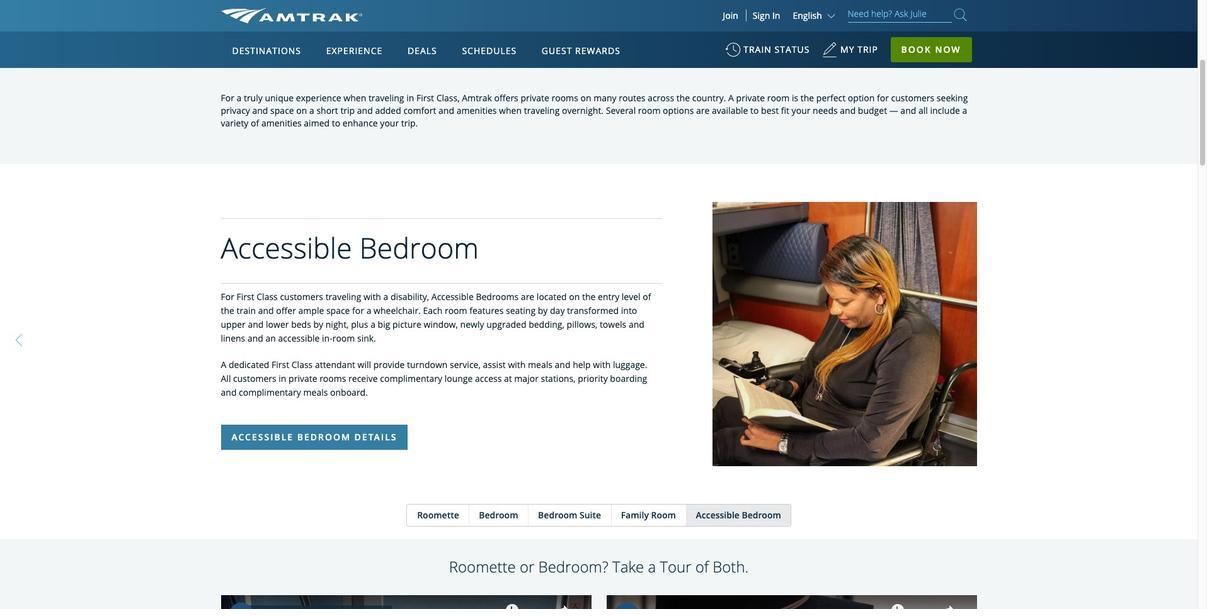 Task type: vqa. For each thing, say whether or not it's contained in the screenshot.
points.
no



Task type: describe. For each thing, give the bounding box(es) containing it.
located
[[537, 291, 567, 303]]

bedroom button
[[469, 505, 528, 527]]

destinations
[[232, 45, 301, 57]]

of inside for a truly unique experience when traveling in first class, amtrak offers private rooms on many routes across the country. a private room is the perfect option for customers seeking privacy and space on a short trip and added comfort and amenities when traveling overnight. several room options are available to best fit your needs and budget — and all include a variety of amenities aimed to enhance your trip.
[[251, 117, 259, 129]]

banner containing join
[[0, 0, 1198, 291]]

routes
[[619, 92, 645, 104]]

class,
[[436, 92, 460, 104]]

newly
[[460, 319, 484, 331]]

details
[[354, 432, 397, 444]]

train status link
[[725, 38, 810, 69]]

lounge
[[445, 373, 473, 385]]

trip
[[858, 43, 878, 55]]

night,
[[326, 319, 349, 331]]

service,
[[450, 359, 481, 371]]

and right —
[[901, 105, 916, 117]]

will
[[358, 359, 371, 371]]

is
[[792, 92, 798, 104]]

linens
[[221, 333, 245, 345]]

assist
[[483, 359, 506, 371]]

accessible bedroom details
[[232, 432, 397, 444]]

for for for a truly unique experience when traveling in first class, amtrak offers private rooms on many routes across the country. a private room is the perfect option for customers seeking privacy and space on a short trip and added comfort and amenities when traveling overnight. several room options are available to best fit your needs and budget — and all include a variety of amenities aimed to enhance your trip.
[[221, 92, 234, 104]]

both.
[[713, 557, 749, 578]]

level
[[622, 291, 641, 303]]

my trip
[[840, 43, 878, 55]]

enhance
[[343, 117, 378, 129]]

schedules
[[462, 45, 517, 57]]

0 horizontal spatial your
[[380, 117, 399, 129]]

perfect
[[816, 92, 846, 104]]

overnight.
[[562, 105, 604, 117]]

budget
[[858, 105, 887, 117]]

include
[[930, 105, 960, 117]]

and up stations,
[[555, 359, 570, 371]]

regions map image
[[268, 105, 570, 282]]

onboard.
[[330, 387, 368, 399]]

space inside for a truly unique experience when traveling in first class, amtrak offers private rooms on many routes across the country. a private room is the perfect option for customers seeking privacy and space on a short trip and added comfort and amenities when traveling overnight. several room options are available to best fit your needs and budget — and all include a variety of amenities aimed to enhance your trip.
[[270, 105, 294, 117]]

window,
[[424, 319, 458, 331]]

in
[[772, 9, 780, 21]]

first inside for a truly unique experience when traveling in first class, amtrak offers private rooms on many routes across the country. a private room is the perfect option for customers seeking privacy and space on a short trip and added comfort and amenities when traveling overnight. several room options are available to best fit your needs and budget — and all include a variety of amenities aimed to enhance your trip.
[[416, 92, 434, 104]]

and up enhance at top left
[[357, 105, 373, 117]]

0 horizontal spatial complimentary
[[239, 387, 301, 399]]

train status
[[744, 43, 810, 55]]

a up plus
[[366, 305, 371, 317]]

roomette or bedroom? take a tour of both.
[[449, 557, 749, 578]]

options
[[663, 105, 694, 117]]

features
[[470, 305, 504, 317]]

the right is
[[801, 92, 814, 104]]

a up wheelchair.
[[383, 291, 388, 303]]

a right take
[[648, 557, 656, 578]]

towels
[[600, 319, 626, 331]]

the up 'options'
[[676, 92, 690, 104]]

experience button
[[321, 33, 388, 69]]

accessible bedroom inside button
[[696, 510, 781, 522]]

0 horizontal spatial meals
[[303, 387, 328, 399]]

accessible
[[278, 333, 320, 345]]

with inside for first class customers traveling with a disability, accessible bedrooms are located on the entry level of the train and offer ample space for a wheelchair. each room features seating by day transformed into upper and lower beds by night, plus a big picture window, newly upgraded bedding, pillows, towels and linens and an accessible in-room sink.
[[364, 291, 381, 303]]

for first class customers traveling with a disability, accessible bedrooms are located on the entry level of the train and offer ample space for a wheelchair. each room features seating by day transformed into upper and lower beds by night, plus a big picture window, newly upgraded bedding, pillows, towels and linens and an accessible in-room sink.
[[221, 291, 651, 345]]

deals button
[[403, 33, 442, 69]]

—
[[889, 105, 898, 117]]

seating
[[506, 305, 536, 317]]

bedrooms
[[476, 291, 519, 303]]

roomette for roomette
[[417, 510, 459, 522]]

accessible inside for first class customers traveling with a disability, accessible bedrooms are located on the entry level of the train and offer ample space for a wheelchair. each room features seating by day transformed into upper and lower beds by night, plus a big picture window, newly upgraded bedding, pillows, towels and linens and an accessible in-room sink.
[[431, 291, 474, 303]]

and down 'into'
[[629, 319, 644, 331]]

comfort
[[403, 105, 436, 117]]

entry
[[598, 291, 619, 303]]

plus
[[351, 319, 368, 331]]

my trip button
[[822, 38, 878, 69]]

ample
[[298, 305, 324, 317]]

all
[[919, 105, 928, 117]]

1 vertical spatial by
[[313, 319, 323, 331]]

1 horizontal spatial traveling
[[368, 92, 404, 104]]

2 horizontal spatial private
[[736, 92, 765, 104]]

0 vertical spatial meals
[[528, 359, 552, 371]]

1 horizontal spatial by
[[538, 305, 548, 317]]

room down the across
[[638, 105, 661, 117]]

room up window,
[[445, 305, 467, 317]]

upgraded
[[486, 319, 526, 331]]

access
[[475, 373, 502, 385]]

tour
[[660, 557, 691, 578]]

status
[[775, 43, 810, 55]]

stations,
[[541, 373, 576, 385]]

accessible inside 'accessible bedroom details' link
[[232, 432, 294, 444]]

picture
[[393, 319, 421, 331]]

the up the transformed
[[582, 291, 596, 303]]

aimed
[[304, 117, 330, 129]]

dedicated
[[229, 359, 269, 371]]

offer
[[276, 305, 296, 317]]

a up the aimed
[[309, 105, 314, 117]]

privacy
[[221, 105, 250, 117]]

rewards
[[575, 45, 620, 57]]

truly
[[244, 92, 263, 104]]

now
[[935, 43, 961, 55]]

0 vertical spatial complimentary
[[380, 373, 442, 385]]

trip
[[340, 105, 355, 117]]

schedules link
[[457, 32, 522, 68]]

all
[[221, 373, 231, 385]]

accessible inside accessible bedroom button
[[696, 510, 740, 522]]

train
[[237, 305, 256, 317]]

an
[[266, 333, 276, 345]]

in-
[[322, 333, 332, 345]]

traveling inside for first class customers traveling with a disability, accessible bedrooms are located on the entry level of the train and offer ample space for a wheelchair. each room features seating by day transformed into upper and lower beds by night, plus a big picture window, newly upgraded bedding, pillows, towels and linens and an accessible in-room sink.
[[326, 291, 361, 303]]

into
[[621, 305, 637, 317]]

added
[[375, 105, 401, 117]]

family
[[621, 510, 649, 522]]

help
[[573, 359, 591, 371]]

accessible bedroom button
[[686, 505, 791, 527]]

first inside for first class customers traveling with a disability, accessible bedrooms are located on the entry level of the train and offer ample space for a wheelchair. each room features seating by day transformed into upper and lower beds by night, plus a big picture window, newly upgraded bedding, pillows, towels and linens and an accessible in-room sink.
[[237, 291, 254, 303]]

big
[[378, 319, 390, 331]]

and down train
[[248, 319, 264, 331]]

and down option
[[840, 105, 856, 117]]

short
[[317, 105, 338, 117]]

in inside "a dedicated first class attendant will provide turndown service, assist with meals and help with luggage. all customers in private rooms receive complimentary lounge access at major stations, priority boarding and complimentary meals onboard."
[[279, 373, 286, 385]]

across
[[648, 92, 674, 104]]

at
[[504, 373, 512, 385]]

wheelchair.
[[374, 305, 421, 317]]

disability,
[[391, 291, 429, 303]]



Task type: locate. For each thing, give the bounding box(es) containing it.
1 vertical spatial customers
[[280, 291, 323, 303]]

0 vertical spatial traveling
[[368, 92, 404, 104]]

bedroom
[[359, 229, 479, 267], [297, 432, 351, 444], [479, 510, 518, 522], [538, 510, 577, 522], [742, 510, 781, 522]]

room
[[651, 510, 676, 522]]

0 vertical spatial class
[[257, 291, 278, 303]]

roomette button
[[407, 505, 469, 527]]

0 horizontal spatial space
[[270, 105, 294, 117]]

roomette inside button
[[417, 510, 459, 522]]

1 horizontal spatial space
[[326, 305, 350, 317]]

2 horizontal spatial customers
[[891, 92, 934, 104]]

with up priority
[[593, 359, 611, 371]]

first down an
[[272, 359, 289, 371]]

for
[[877, 92, 889, 104], [352, 305, 364, 317]]

2 horizontal spatial on
[[581, 92, 591, 104]]

and
[[252, 105, 268, 117], [357, 105, 373, 117], [439, 105, 454, 117], [840, 105, 856, 117], [901, 105, 916, 117], [258, 305, 274, 317], [248, 319, 264, 331], [629, 319, 644, 331], [248, 333, 263, 345], [555, 359, 570, 371], [221, 387, 237, 399]]

traveling up added
[[368, 92, 404, 104]]

are inside for a truly unique experience when traveling in first class, amtrak offers private rooms on many routes across the country. a private room is the perfect option for customers seeking privacy and space on a short trip and added comfort and amenities when traveling overnight. several room options are available to best fit your needs and budget — and all include a variety of amenities aimed to enhance your trip.
[[696, 105, 710, 117]]

room up fit
[[767, 92, 790, 104]]

are up seating
[[521, 291, 534, 303]]

accessible
[[221, 229, 352, 267], [431, 291, 474, 303], [232, 432, 294, 444], [696, 510, 740, 522]]

complimentary
[[380, 373, 442, 385], [239, 387, 301, 399]]

1 horizontal spatial amenities
[[457, 105, 497, 117]]

private inside "a dedicated first class attendant will provide turndown service, assist with meals and help with luggage. all customers in private rooms receive complimentary lounge access at major stations, priority boarding and complimentary meals onboard."
[[289, 373, 317, 385]]

meals up major
[[528, 359, 552, 371]]

1 vertical spatial complimentary
[[239, 387, 301, 399]]

1 horizontal spatial a
[[728, 92, 734, 104]]

0 vertical spatial rooms
[[552, 92, 578, 104]]

book now button
[[891, 37, 972, 62]]

in up comfort
[[406, 92, 414, 104]]

the
[[676, 92, 690, 104], [801, 92, 814, 104], [582, 291, 596, 303], [221, 305, 234, 317]]

turndown
[[407, 359, 448, 371]]

1 vertical spatial are
[[521, 291, 534, 303]]

1 vertical spatial on
[[296, 105, 307, 117]]

seeking
[[937, 92, 968, 104]]

provide
[[373, 359, 405, 371]]

1 vertical spatial accessible bedroom
[[696, 510, 781, 522]]

on right located
[[569, 291, 580, 303]]

private
[[521, 92, 549, 104], [736, 92, 765, 104], [289, 373, 317, 385]]

a
[[237, 92, 242, 104], [309, 105, 314, 117], [962, 105, 967, 117], [383, 291, 388, 303], [366, 305, 371, 317], [371, 319, 375, 331], [648, 557, 656, 578]]

1 vertical spatial amenities
[[261, 117, 302, 129]]

Please enter your search item search field
[[848, 6, 952, 23]]

bedroom suite
[[538, 510, 601, 522]]

1 horizontal spatial rooms
[[552, 92, 578, 104]]

a up privacy
[[237, 92, 242, 104]]

your down added
[[380, 117, 399, 129]]

1 horizontal spatial private
[[521, 92, 549, 104]]

0 horizontal spatial accessible bedroom
[[221, 229, 479, 267]]

1 horizontal spatial on
[[569, 291, 580, 303]]

complimentary down dedicated
[[239, 387, 301, 399]]

roomette
[[417, 510, 459, 522], [449, 557, 516, 578]]

major
[[514, 373, 539, 385]]

first up comfort
[[416, 92, 434, 104]]

in inside for a truly unique experience when traveling in first class, amtrak offers private rooms on many routes across the country. a private room is the perfect option for customers seeking privacy and space on a short trip and added comfort and amenities when traveling overnight. several room options are available to best fit your needs and budget — and all include a variety of amenities aimed to enhance your trip.
[[406, 92, 414, 104]]

1 vertical spatial when
[[499, 105, 522, 117]]

a up all
[[221, 359, 226, 371]]

0 horizontal spatial of
[[251, 117, 259, 129]]

a left big
[[371, 319, 375, 331]]

take
[[612, 557, 644, 578]]

trip.
[[401, 117, 418, 129]]

complimentary down the turndown in the left bottom of the page
[[380, 373, 442, 385]]

bedroom up both.
[[742, 510, 781, 522]]

0 horizontal spatial by
[[313, 319, 323, 331]]

customers up all on the top right
[[891, 92, 934, 104]]

0 horizontal spatial with
[[364, 291, 381, 303]]

customers up ample at the left of page
[[280, 291, 323, 303]]

0 vertical spatial to
[[750, 105, 759, 117]]

guest rewards button
[[537, 33, 626, 69]]

0 horizontal spatial rooms
[[320, 373, 346, 385]]

1 horizontal spatial class
[[292, 359, 313, 371]]

1 horizontal spatial your
[[792, 105, 811, 117]]

rooms inside "a dedicated first class attendant will provide turndown service, assist with meals and help with luggage. all customers in private rooms receive complimentary lounge access at major stations, priority boarding and complimentary meals onboard."
[[320, 373, 346, 385]]

1 vertical spatial for
[[352, 305, 364, 317]]

of inside for first class customers traveling with a disability, accessible bedrooms are located on the entry level of the train and offer ample space for a wheelchair. each room features seating by day transformed into upper and lower beds by night, plus a big picture window, newly upgraded bedding, pillows, towels and linens and an accessible in-room sink.
[[643, 291, 651, 303]]

and left an
[[248, 333, 263, 345]]

in
[[406, 92, 414, 104], [279, 373, 286, 385]]

variety
[[221, 117, 249, 129]]

beds
[[291, 319, 311, 331]]

class up offer
[[257, 291, 278, 303]]

customers inside for a truly unique experience when traveling in first class, amtrak offers private rooms on many routes across the country. a private room is the perfect option for customers seeking privacy and space on a short trip and added comfort and amenities when traveling overnight. several room options are available to best fit your needs and budget — and all include a variety of amenities aimed to enhance your trip.
[[891, 92, 934, 104]]

to down "short"
[[332, 117, 340, 129]]

amtrak
[[462, 92, 492, 104]]

and down truly
[[252, 105, 268, 117]]

1 vertical spatial for
[[221, 291, 234, 303]]

sign in button
[[753, 9, 780, 21]]

a dedicated first class attendant will provide turndown service, assist with meals and help with luggage. all customers in private rooms receive complimentary lounge access at major stations, priority boarding and complimentary meals onboard.
[[221, 359, 647, 399]]

0 vertical spatial of
[[251, 117, 259, 129]]

private up the best
[[736, 92, 765, 104]]

1 horizontal spatial to
[[750, 105, 759, 117]]

amtrak image
[[221, 8, 362, 23]]

roomette left or
[[449, 557, 516, 578]]

1 for from the top
[[221, 92, 234, 104]]

0 vertical spatial by
[[538, 305, 548, 317]]

for up plus
[[352, 305, 364, 317]]

country.
[[692, 92, 726, 104]]

to left the best
[[750, 105, 759, 117]]

0 horizontal spatial traveling
[[326, 291, 361, 303]]

0 vertical spatial on
[[581, 92, 591, 104]]

1 horizontal spatial accessible bedroom
[[696, 510, 781, 522]]

for for for first class customers traveling with a disability, accessible bedrooms are located on the entry level of the train and offer ample space for a wheelchair. each room features seating by day transformed into upper and lower beds by night, plus a big picture window, newly upgraded bedding, pillows, towels and linens and an accessible in-room sink.
[[221, 291, 234, 303]]

are
[[696, 105, 710, 117], [521, 291, 534, 303]]

a inside "a dedicated first class attendant will provide turndown service, assist with meals and help with luggage. all customers in private rooms receive complimentary lounge access at major stations, priority boarding and complimentary meals onboard."
[[221, 359, 226, 371]]

0 horizontal spatial on
[[296, 105, 307, 117]]

1 horizontal spatial in
[[406, 92, 414, 104]]

with up wheelchair.
[[364, 291, 381, 303]]

1 horizontal spatial customers
[[280, 291, 323, 303]]

bedroom down onboard.
[[297, 432, 351, 444]]

room down night,
[[332, 333, 355, 345]]

option
[[848, 92, 875, 104]]

rooms up overnight.
[[552, 92, 578, 104]]

a
[[728, 92, 734, 104], [221, 359, 226, 371]]

on inside for first class customers traveling with a disability, accessible bedrooms are located on the entry level of the train and offer ample space for a wheelchair. each room features seating by day transformed into upper and lower beds by night, plus a big picture window, newly upgraded bedding, pillows, towels and linens and an accessible in-room sink.
[[569, 291, 580, 303]]

2 vertical spatial customers
[[233, 373, 276, 385]]

2 vertical spatial first
[[272, 359, 289, 371]]

amenities down the amtrak
[[457, 105, 497, 117]]

book now
[[901, 43, 961, 55]]

book
[[901, 43, 932, 55]]

1 vertical spatial space
[[326, 305, 350, 317]]

with
[[364, 291, 381, 303], [508, 359, 526, 371], [593, 359, 611, 371]]

class inside "a dedicated first class attendant will provide turndown service, assist with meals and help with luggage. all customers in private rooms receive complimentary lounge access at major stations, priority boarding and complimentary meals onboard."
[[292, 359, 313, 371]]

banner
[[0, 0, 1198, 291]]

receive
[[348, 373, 378, 385]]

1 vertical spatial rooms
[[320, 373, 346, 385]]

0 horizontal spatial private
[[289, 373, 317, 385]]

family room button
[[611, 505, 685, 527]]

1 horizontal spatial with
[[508, 359, 526, 371]]

2 vertical spatial traveling
[[326, 291, 361, 303]]

are down country.
[[696, 105, 710, 117]]

bedroom left suite
[[538, 510, 577, 522]]

0 vertical spatial for
[[877, 92, 889, 104]]

for up privacy
[[221, 92, 234, 104]]

0 horizontal spatial customers
[[233, 373, 276, 385]]

sink.
[[357, 333, 376, 345]]

0 horizontal spatial amenities
[[261, 117, 302, 129]]

0 vertical spatial are
[[696, 105, 710, 117]]

0 vertical spatial space
[[270, 105, 294, 117]]

many
[[594, 92, 617, 104]]

for
[[221, 92, 234, 104], [221, 291, 234, 303]]

0 vertical spatial in
[[406, 92, 414, 104]]

2 horizontal spatial with
[[593, 359, 611, 371]]

0 horizontal spatial when
[[344, 92, 366, 104]]

for inside for a truly unique experience when traveling in first class, amtrak offers private rooms on many routes across the country. a private room is the perfect option for customers seeking privacy and space on a short trip and added comfort and amenities when traveling overnight. several room options are available to best fit your needs and budget — and all include a variety of amenities aimed to enhance your trip.
[[877, 92, 889, 104]]

a up "available"
[[728, 92, 734, 104]]

class inside for first class customers traveling with a disability, accessible bedrooms are located on the entry level of the train and offer ample space for a wheelchair. each room features seating by day transformed into upper and lower beds by night, plus a big picture window, newly upgraded bedding, pillows, towels and linens and an accessible in-room sink.
[[257, 291, 278, 303]]

in down accessible
[[279, 373, 286, 385]]

1 vertical spatial in
[[279, 373, 286, 385]]

on up overnight.
[[581, 92, 591, 104]]

transformed
[[567, 305, 619, 317]]

by
[[538, 305, 548, 317], [313, 319, 323, 331]]

1 horizontal spatial complimentary
[[380, 373, 442, 385]]

customers down dedicated
[[233, 373, 276, 385]]

customers inside "a dedicated first class attendant will provide turndown service, assist with meals and help with luggage. all customers in private rooms receive complimentary lounge access at major stations, priority boarding and complimentary meals onboard."
[[233, 373, 276, 385]]

1 horizontal spatial when
[[499, 105, 522, 117]]

meals left onboard.
[[303, 387, 328, 399]]

and up lower
[[258, 305, 274, 317]]

upper
[[221, 319, 246, 331]]

and down all
[[221, 387, 237, 399]]

and down class,
[[439, 105, 454, 117]]

when down offers
[[499, 105, 522, 117]]

1 horizontal spatial meals
[[528, 359, 552, 371]]

customers inside for first class customers traveling with a disability, accessible bedrooms are located on the entry level of the train and offer ample space for a wheelchair. each room features seating by day transformed into upper and lower beds by night, plus a big picture window, newly upgraded bedding, pillows, towels and linens and an accessible in-room sink.
[[280, 291, 323, 303]]

first
[[416, 92, 434, 104], [237, 291, 254, 303], [272, 359, 289, 371]]

1 vertical spatial your
[[380, 117, 399, 129]]

2 horizontal spatial first
[[416, 92, 434, 104]]

of right tour
[[695, 557, 709, 578]]

1 horizontal spatial for
[[877, 92, 889, 104]]

bedroom?
[[538, 557, 609, 578]]

needs
[[813, 105, 838, 117]]

private right offers
[[521, 92, 549, 104]]

for inside for first class customers traveling with a disability, accessible bedrooms are located on the entry level of the train and offer ample space for a wheelchair. each room features seating by day transformed into upper and lower beds by night, plus a big picture window, newly upgraded bedding, pillows, towels and linens and an accessible in-room sink.
[[221, 291, 234, 303]]

a down 'seeking'
[[962, 105, 967, 117]]

day
[[550, 305, 565, 317]]

best
[[761, 105, 779, 117]]

2 vertical spatial of
[[695, 557, 709, 578]]

with up at
[[508, 359, 526, 371]]

of
[[251, 117, 259, 129], [643, 291, 651, 303], [695, 557, 709, 578]]

1 vertical spatial meals
[[303, 387, 328, 399]]

0 vertical spatial amenities
[[457, 105, 497, 117]]

the up upper
[[221, 305, 234, 317]]

pillows,
[[567, 319, 597, 331]]

rooms inside for a truly unique experience when traveling in first class, amtrak offers private rooms on many routes across the country. a private room is the perfect option for customers seeking privacy and space on a short trip and added comfort and amenities when traveling overnight. several room options are available to best fit your needs and budget — and all include a variety of amenities aimed to enhance your trip.
[[552, 92, 578, 104]]

family room
[[621, 510, 676, 522]]

sign in
[[753, 9, 780, 21]]

1 vertical spatial first
[[237, 291, 254, 303]]

for up upper
[[221, 291, 234, 303]]

deals
[[408, 45, 437, 57]]

0 vertical spatial your
[[792, 105, 811, 117]]

luggage.
[[613, 359, 647, 371]]

0 vertical spatial first
[[416, 92, 434, 104]]

english
[[793, 9, 822, 21]]

space down the unique
[[270, 105, 294, 117]]

your down is
[[792, 105, 811, 117]]

bedroom right roomette button at the left bottom of the page
[[479, 510, 518, 522]]

1 horizontal spatial of
[[643, 291, 651, 303]]

bedroom inside button
[[538, 510, 577, 522]]

join button
[[715, 9, 746, 21]]

by down ample at the left of page
[[313, 319, 323, 331]]

0 vertical spatial customers
[[891, 92, 934, 104]]

space up night,
[[326, 305, 350, 317]]

for inside for first class customers traveling with a disability, accessible bedrooms are located on the entry level of the train and offer ample space for a wheelchair. each room features seating by day transformed into upper and lower beds by night, plus a big picture window, newly upgraded bedding, pillows, towels and linens and an accessible in-room sink.
[[352, 305, 364, 317]]

fit
[[781, 105, 789, 117]]

for up budget
[[877, 92, 889, 104]]

rooms
[[552, 92, 578, 104], [320, 373, 346, 385]]

1 vertical spatial to
[[332, 117, 340, 129]]

suite
[[580, 510, 601, 522]]

1 vertical spatial a
[[221, 359, 226, 371]]

1 horizontal spatial first
[[272, 359, 289, 371]]

space inside for first class customers traveling with a disability, accessible bedrooms are located on the entry level of the train and offer ample space for a wheelchair. each room features seating by day transformed into upper and lower beds by night, plus a big picture window, newly upgraded bedding, pillows, towels and linens and an accessible in-room sink.
[[326, 305, 350, 317]]

are inside for first class customers traveling with a disability, accessible bedrooms are located on the entry level of the train and offer ample space for a wheelchair. each room features seating by day transformed into upper and lower beds by night, plus a big picture window, newly upgraded bedding, pillows, towels and linens and an accessible in-room sink.
[[521, 291, 534, 303]]

0 horizontal spatial in
[[279, 373, 286, 385]]

of right level
[[643, 291, 651, 303]]

boarding
[[610, 373, 647, 385]]

0 horizontal spatial are
[[521, 291, 534, 303]]

1 vertical spatial class
[[292, 359, 313, 371]]

0 vertical spatial when
[[344, 92, 366, 104]]

roomette left 'bedroom' button
[[417, 510, 459, 522]]

sign
[[753, 9, 770, 21]]

accessible bedroom details link
[[221, 425, 408, 450]]

for inside for a truly unique experience when traveling in first class, amtrak offers private rooms on many routes across the country. a private room is the perfect option for customers seeking privacy and space on a short trip and added comfort and amenities when traveling overnight. several room options are available to best fit your needs and budget — and all include a variety of amenities aimed to enhance your trip.
[[221, 92, 234, 104]]

search icon image
[[954, 6, 967, 23]]

0 horizontal spatial first
[[237, 291, 254, 303]]

first up train
[[237, 291, 254, 303]]

roomette for roomette or bedroom? take a tour of both.
[[449, 557, 516, 578]]

0 vertical spatial for
[[221, 92, 234, 104]]

rooms down attendant
[[320, 373, 346, 385]]

bedroom up disability,
[[359, 229, 479, 267]]

by up the bedding,
[[538, 305, 548, 317]]

traveling left overnight.
[[524, 105, 560, 117]]

1 horizontal spatial are
[[696, 105, 710, 117]]

amenities down the unique
[[261, 117, 302, 129]]

for a truly unique experience when traveling in first class, amtrak offers private rooms on many routes across the country. a private room is the perfect option for customers seeking privacy and space on a short trip and added comfort and amenities when traveling overnight. several room options are available to best fit your needs and budget — and all include a variety of amenities aimed to enhance your trip.
[[221, 92, 968, 129]]

1 vertical spatial roomette
[[449, 557, 516, 578]]

0 horizontal spatial to
[[332, 117, 340, 129]]

1 vertical spatial of
[[643, 291, 651, 303]]

private down attendant
[[289, 373, 317, 385]]

0 vertical spatial a
[[728, 92, 734, 104]]

0 vertical spatial accessible bedroom
[[221, 229, 479, 267]]

0 horizontal spatial a
[[221, 359, 226, 371]]

0 horizontal spatial class
[[257, 291, 278, 303]]

2 horizontal spatial traveling
[[524, 105, 560, 117]]

english button
[[793, 9, 838, 21]]

first inside "a dedicated first class attendant will provide turndown service, assist with meals and help with luggage. all customers in private rooms receive complimentary lounge access at major stations, priority boarding and complimentary meals onboard."
[[272, 359, 289, 371]]

application
[[268, 105, 570, 282]]

2 vertical spatial on
[[569, 291, 580, 303]]

when up trip in the left top of the page
[[344, 92, 366, 104]]

class down accessible
[[292, 359, 313, 371]]

class
[[257, 291, 278, 303], [292, 359, 313, 371]]

guest rewards
[[542, 45, 620, 57]]

0 horizontal spatial for
[[352, 305, 364, 317]]

0 vertical spatial roomette
[[417, 510, 459, 522]]

on up the aimed
[[296, 105, 307, 117]]

2 for from the top
[[221, 291, 234, 303]]

of right variety
[[251, 117, 259, 129]]

a inside for a truly unique experience when traveling in first class, amtrak offers private rooms on many routes across the country. a private room is the perfect option for customers seeking privacy and space on a short trip and added comfort and amenities when traveling overnight. several room options are available to best fit your needs and budget — and all include a variety of amenities aimed to enhance your trip.
[[728, 92, 734, 104]]

unique
[[265, 92, 294, 104]]

priority
[[578, 373, 608, 385]]

traveling up night,
[[326, 291, 361, 303]]

2 horizontal spatial of
[[695, 557, 709, 578]]

accessible bedroom
[[221, 229, 479, 267], [696, 510, 781, 522]]

1 vertical spatial traveling
[[524, 105, 560, 117]]

on
[[581, 92, 591, 104], [296, 105, 307, 117], [569, 291, 580, 303]]



